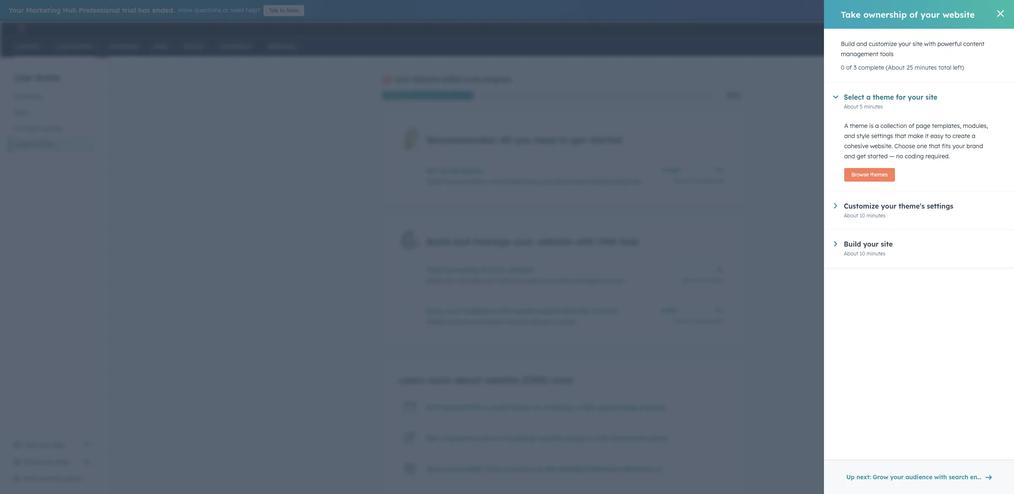 Task type: locate. For each thing, give the bounding box(es) containing it.
0 vertical spatial that
[[895, 132, 907, 140]]

site down take ownership of your website button
[[498, 277, 508, 285]]

need right you on the right of the page
[[534, 134, 556, 146]]

up
[[440, 167, 448, 175]]

1 vertical spatial engine-
[[971, 474, 993, 481]]

marketing down user in the top of the page
[[14, 93, 42, 100]]

grow your audience with search engine-friendly content button
[[427, 307, 656, 315]]

grow your audience with search engine-friendly content publish your site and attract visitors with your content
[[427, 307, 618, 326]]

minutes inside customize your theme's settings about 10 minutes
[[867, 213, 886, 219]]

0 horizontal spatial website
[[14, 141, 36, 148]]

25 up about 16 minutes left
[[698, 277, 704, 284]]

sales up customer
[[14, 109, 28, 116]]

complete
[[859, 64, 885, 71]]

hub left the professional
[[63, 6, 77, 14]]

to right talk
[[280, 7, 285, 14]]

on right lesson
[[534, 404, 542, 412]]

2 vertical spatial (cms)
[[522, 374, 549, 386]]

0 vertical spatial started
[[589, 134, 622, 146]]

33%
[[714, 307, 724, 314]]

that down easy
[[929, 142, 941, 150]]

1 horizontal spatial hub
[[620, 236, 639, 247]]

overview
[[39, 475, 64, 483]]

0 vertical spatial ownership
[[864, 9, 907, 20]]

a right find
[[503, 465, 508, 474]]

of
[[910, 9, 918, 20], [847, 64, 852, 71], [909, 122, 915, 130], [481, 266, 488, 274]]

1 vertical spatial started
[[868, 153, 888, 160]]

0 vertical spatial theme
[[873, 93, 894, 101]]

website down customer
[[14, 141, 36, 148]]

attract
[[486, 318, 505, 326]]

0 horizontal spatial search
[[514, 307, 536, 315]]

0 vertical spatial [object object] complete progress bar
[[661, 169, 680, 172]]

about
[[844, 104, 859, 110], [674, 178, 688, 184], [844, 213, 859, 219], [844, 251, 859, 257], [682, 277, 697, 284], [673, 318, 688, 325]]

0 vertical spatial customize
[[869, 40, 897, 48]]

a right select
[[867, 93, 871, 101]]

customize inside 'take ownership of your website build and customize your site with powerful content management tools'
[[455, 277, 483, 285]]

marketing button
[[8, 88, 95, 104]]

settings image
[[935, 25, 943, 32]]

and inside set up the basics import your contacts, invite teammates, and understand hubspot properties
[[541, 178, 552, 186]]

your
[[8, 6, 24, 14], [395, 75, 411, 84]]

1 vertical spatial demo
[[66, 475, 82, 483]]

hub
[[63, 6, 77, 14], [620, 236, 639, 247]]

help? left find
[[466, 465, 485, 474]]

settings link
[[933, 23, 944, 32]]

customer service
[[14, 125, 63, 132]]

1 vertical spatial in
[[538, 465, 544, 474]]

1 vertical spatial caret image
[[835, 203, 838, 209]]

minutes inside the select a theme for your site about 5 minutes
[[865, 104, 883, 110]]

grow up publish
[[427, 307, 444, 315]]

2 left from the top
[[716, 318, 724, 325]]

1 horizontal spatial help?
[[466, 465, 485, 474]]

get
[[571, 134, 586, 146], [857, 153, 866, 160]]

website down build and manage your website with cms hub
[[508, 266, 534, 274]]

1 horizontal spatial management
[[841, 50, 879, 58]]

marketplaces image
[[903, 25, 911, 33]]

1 vertical spatial ownership
[[445, 266, 479, 274]]

site left attract
[[462, 318, 472, 326]]

help?
[[246, 6, 260, 14], [466, 465, 485, 474]]

ownership inside dialog
[[864, 9, 907, 20]]

0 vertical spatial caret image
[[833, 96, 839, 99]]

close image
[[994, 7, 1001, 14], [998, 10, 1004, 17]]

high-
[[581, 404, 599, 412]]

caret image for customize
[[835, 203, 838, 209]]

25 right (about
[[907, 64, 914, 71]]

engine- inside grow your audience with search engine-friendly content publish your site and attract visitors with your content
[[538, 307, 564, 315]]

0 horizontal spatial powerful
[[523, 277, 547, 285]]

1 horizontal spatial theme
[[873, 93, 894, 101]]

calling icon button
[[882, 22, 896, 33]]

1 horizontal spatial your
[[395, 75, 411, 84]]

of down manage
[[481, 266, 488, 274]]

website inside 'website (cms)' button
[[14, 141, 36, 148]]

get for get started with a quick lesson on creating a high-performing website
[[427, 404, 438, 412]]

take
[[841, 9, 861, 20], [427, 266, 443, 274]]

theme
[[873, 93, 894, 101], [850, 122, 868, 130]]

—
[[890, 153, 895, 160]]

ownership inside 'take ownership of your website build and customize your site with powerful content management tools'
[[445, 266, 479, 274]]

site inside 'take ownership of your website build and customize your site with powerful content management tools'
[[498, 277, 508, 285]]

0 vertical spatial hub
[[63, 6, 77, 14]]

building
[[508, 434, 536, 443]]

engine- inside button
[[971, 474, 993, 481]]

your inside customize your theme's settings about 10 minutes
[[881, 202, 897, 210]]

website right performing
[[639, 404, 665, 412]]

website left pages
[[538, 434, 564, 443]]

about 25 minutes
[[682, 277, 724, 284]]

required.
[[926, 153, 950, 160]]

[object object] complete progress bar up about 16 minutes left
[[661, 309, 677, 312]]

to inside button
[[280, 7, 285, 14]]

get down more
[[427, 404, 438, 412]]

0 horizontal spatial (cms)
[[38, 141, 54, 148]]

0 vertical spatial management
[[841, 50, 879, 58]]

help button
[[917, 21, 932, 35]]

marketing
[[26, 6, 61, 14], [14, 93, 42, 100]]

take ownership of your website
[[841, 9, 975, 20]]

0 vertical spatial settings
[[872, 132, 894, 140]]

help? left talk
[[246, 6, 260, 14]]

with inside 'take ownership of your website build and customize your site with powerful content management tools'
[[510, 277, 522, 285]]

settings up website. at the top right
[[872, 132, 894, 140]]

0 vertical spatial demo
[[650, 434, 669, 443]]

a up brand
[[972, 132, 976, 140]]

0 vertical spatial your
[[8, 6, 24, 14]]

3
[[854, 64, 857, 71]]

0 vertical spatial audience
[[464, 307, 495, 315]]

tools up (about
[[881, 50, 894, 58]]

1 horizontal spatial engine-
[[971, 474, 993, 481]]

1 horizontal spatial in
[[588, 434, 595, 443]]

partner
[[510, 465, 536, 474]]

management inside "build and customize your site with powerful content management tools"
[[841, 50, 879, 58]]

1 vertical spatial left
[[716, 318, 724, 325]]

1 horizontal spatial (cms)
[[442, 75, 462, 84]]

intro
[[481, 434, 497, 443]]

0 vertical spatial 25
[[907, 64, 914, 71]]

help? inside your marketing hub professional trial has ended. have questions or need help?
[[246, 6, 260, 14]]

1 vertical spatial get
[[427, 434, 438, 443]]

powerful
[[938, 40, 962, 48], [523, 277, 547, 285]]

0 vertical spatial 10
[[860, 213, 866, 219]]

1 [object object] complete progress bar from the top
[[661, 169, 680, 172]]

0 vertical spatial sales
[[286, 7, 299, 14]]

search inside grow your audience with search engine-friendly content publish your site and attract visitors with your content
[[514, 307, 536, 315]]

(cms) up get started with a quick lesson on creating a high-performing website link
[[522, 374, 549, 386]]

theme up style
[[850, 122, 868, 130]]

a
[[845, 122, 849, 130]]

0 vertical spatial get
[[571, 134, 586, 146]]

get left hands-
[[427, 434, 438, 443]]

1 vertical spatial the
[[546, 465, 557, 474]]

1 vertical spatial get
[[857, 153, 866, 160]]

1 horizontal spatial 25
[[907, 64, 914, 71]]

build for build your site about 10 minutes
[[844, 240, 862, 248]]

powerful down take ownership of your website button
[[523, 277, 547, 285]]

site down customize your theme's settings about 10 minutes
[[881, 240, 893, 248]]

1 vertical spatial your
[[395, 75, 411, 84]]

no
[[897, 153, 904, 160]]

your up hubspot icon
[[8, 6, 24, 14]]

(cms)
[[442, 75, 462, 84], [38, 141, 54, 148], [522, 374, 549, 386]]

1 vertical spatial help?
[[466, 465, 485, 474]]

0 horizontal spatial help?
[[246, 6, 260, 14]]

professional
[[79, 6, 120, 14]]

hub right cms
[[620, 236, 639, 247]]

build inside build your site about 10 minutes
[[844, 240, 862, 248]]

0 horizontal spatial grow
[[427, 307, 444, 315]]

1 get from the top
[[427, 404, 438, 412]]

5
[[860, 104, 863, 110]]

friendly inside button
[[993, 474, 1015, 481]]

hubspot left properties
[[587, 178, 612, 186]]

1 horizontal spatial settings
[[927, 202, 954, 210]]

0 horizontal spatial your
[[8, 6, 24, 14]]

0 vertical spatial in
[[588, 434, 595, 443]]

website up quick at the bottom
[[484, 374, 519, 386]]

0 horizontal spatial take
[[427, 266, 443, 274]]

settings right theme's
[[927, 202, 954, 210]]

1 horizontal spatial take
[[841, 9, 861, 20]]

1 left from the top
[[716, 178, 724, 184]]

content
[[964, 40, 985, 48], [549, 277, 570, 285], [592, 307, 618, 315], [556, 318, 577, 326]]

take inside 'take ownership of your website build and customize your site with powerful content management tools'
[[427, 266, 443, 274]]

tools up creating
[[552, 374, 574, 386]]

music button
[[962, 21, 1004, 35]]

1 horizontal spatial friendly
[[993, 474, 1015, 481]]

1 vertical spatial powerful
[[523, 277, 547, 285]]

[object object] complete progress bar
[[661, 169, 680, 172], [661, 309, 677, 312]]

your website (cms) tools progress progress bar
[[382, 91, 473, 100]]

1 vertical spatial theme
[[850, 122, 868, 130]]

1 10 from the top
[[860, 213, 866, 219]]

a left hands-
[[441, 434, 445, 443]]

the
[[450, 167, 461, 175], [546, 465, 557, 474]]

to up set up the basics button
[[559, 134, 569, 146]]

0 horizontal spatial started
[[441, 404, 465, 412]]

a theme is a collection of page templates, modules, and style settings that make it easy to create a cohesive website. choose one that fits your brand and get started — no coding required.
[[845, 122, 989, 160]]

sales inside user guide views element
[[14, 109, 28, 116]]

take inside dialog
[[841, 9, 861, 20]]

1 vertical spatial management
[[572, 277, 609, 285]]

0 vertical spatial on
[[534, 404, 542, 412]]

pages
[[566, 434, 586, 443]]

0 horizontal spatial 25
[[698, 277, 704, 284]]

1 vertical spatial 10
[[860, 251, 866, 257]]

(cms) up your website (cms) tools progress progress bar
[[442, 75, 462, 84]]

take ownership of your website dialog
[[824, 0, 1015, 494]]

1 vertical spatial sales
[[14, 109, 28, 116]]

site down help image
[[913, 40, 923, 48]]

page
[[917, 122, 931, 130]]

theme left the for
[[873, 93, 894, 101]]

1 horizontal spatial search
[[949, 474, 969, 481]]

sales right talk
[[286, 7, 299, 14]]

a
[[867, 93, 871, 101], [876, 122, 879, 130], [972, 132, 976, 140], [484, 404, 488, 412], [575, 404, 579, 412], [441, 434, 445, 443], [503, 465, 508, 474]]

the right "up"
[[450, 167, 461, 175]]

of up marketplaces popup button
[[910, 9, 918, 20]]

select
[[844, 93, 865, 101]]

to right intro
[[499, 434, 506, 443]]

0 vertical spatial friendly
[[564, 307, 590, 315]]

manage
[[473, 236, 511, 247]]

menu
[[834, 21, 1004, 35]]

your inside set up the basics import your contacts, invite teammates, and understand hubspot properties
[[448, 178, 460, 186]]

0 vertical spatial need
[[230, 6, 244, 14]]

contacts,
[[462, 178, 488, 186]]

site up page
[[926, 93, 938, 101]]

next:
[[857, 474, 871, 481]]

of inside 'take ownership of your website build and customize your site with powerful content management tools'
[[481, 266, 488, 274]]

[object object] complete progress bar for content
[[661, 309, 677, 312]]

a right is
[[876, 122, 879, 130]]

caret image left select
[[833, 96, 839, 99]]

2 10 from the top
[[860, 251, 866, 257]]

0 horizontal spatial theme
[[850, 122, 868, 130]]

demo down team
[[66, 475, 82, 483]]

1 vertical spatial take
[[427, 266, 443, 274]]

audience inside grow your audience with search engine-friendly content publish your site and attract visitors with your content
[[464, 307, 495, 315]]

1 horizontal spatial customize
[[869, 40, 897, 48]]

1 horizontal spatial ownership
[[864, 9, 907, 20]]

hubspot down pages
[[559, 465, 588, 474]]

user
[[14, 72, 33, 83]]

0 vertical spatial grow
[[427, 307, 444, 315]]

link opens in a new window image
[[657, 466, 663, 476]]

customize inside "build and customize your site with powerful content management tools"
[[869, 40, 897, 48]]

ownership up calling icon popup button
[[864, 9, 907, 20]]

about inside build your site about 10 minutes
[[844, 251, 859, 257]]

website (cms) button
[[8, 136, 95, 153]]

hubspot image
[[15, 23, 25, 33]]

caret image left customize
[[835, 203, 838, 209]]

1 horizontal spatial audience
[[906, 474, 933, 481]]

take ownership of your website build and customize your site with powerful content management tools
[[427, 266, 625, 285]]

start overview demo link
[[8, 471, 95, 488]]

started inside a theme is a collection of page templates, modules, and style settings that make it easy to create a cohesive website. choose one that fits your brand and get started — no coding required.
[[868, 153, 888, 160]]

2 [object object] complete progress bar from the top
[[661, 309, 677, 312]]

grow right next:
[[873, 474, 889, 481]]

marketing inside button
[[14, 93, 42, 100]]

2 get from the top
[[427, 434, 438, 443]]

friendly
[[564, 307, 590, 315], [993, 474, 1015, 481]]

(cms) down customer service button
[[38, 141, 54, 148]]

[object object] complete progress bar up about 13 minutes left
[[661, 169, 680, 172]]

the right "partner"
[[546, 465, 557, 474]]

0 horizontal spatial the
[[450, 167, 461, 175]]

0 vertical spatial powerful
[[938, 40, 962, 48]]

1 vertical spatial (cms)
[[38, 141, 54, 148]]

ownership down manage
[[445, 266, 479, 274]]

user guide
[[14, 72, 60, 83]]

0 horizontal spatial get
[[571, 134, 586, 146]]

that up choose
[[895, 132, 907, 140]]

or
[[223, 6, 229, 14]]

your
[[921, 9, 940, 20], [899, 40, 911, 48], [908, 93, 924, 101], [953, 142, 965, 150], [448, 178, 460, 186], [881, 202, 897, 210], [513, 236, 534, 247], [864, 240, 879, 248], [490, 266, 506, 274], [484, 277, 497, 285], [446, 307, 462, 315], [448, 318, 461, 326], [542, 318, 554, 326], [39, 442, 51, 449], [42, 459, 54, 466], [891, 474, 904, 481]]

tools down cms
[[611, 277, 625, 285]]

your inside build your site about 10 minutes
[[864, 240, 879, 248]]

about inside the select a theme for your site about 5 minutes
[[844, 104, 859, 110]]

1 horizontal spatial get
[[857, 153, 866, 160]]

of up make
[[909, 122, 915, 130]]

marketing up hubspot "link"
[[26, 6, 61, 14]]

in right "partner"
[[538, 465, 544, 474]]

13
[[690, 178, 695, 184]]

25
[[907, 64, 914, 71], [698, 277, 704, 284]]

get
[[427, 404, 438, 412], [427, 434, 438, 443]]

service
[[42, 125, 63, 132]]

on left intro
[[470, 434, 479, 443]]

set
[[427, 167, 437, 175]]

menu containing music
[[834, 21, 1004, 35]]

all
[[500, 134, 511, 146]]

0 vertical spatial get
[[427, 404, 438, 412]]

website
[[943, 9, 975, 20], [537, 236, 572, 247], [508, 266, 534, 274], [484, 374, 519, 386], [639, 404, 665, 412], [538, 434, 564, 443]]

1 vertical spatial audience
[[906, 474, 933, 481]]

1 horizontal spatial website
[[413, 75, 440, 84]]

get a hands-on intro to building website pages in this interactive demo
[[427, 434, 669, 443]]

your for your marketing hub professional trial has ended. have questions or need help?
[[8, 6, 24, 14]]

powerful inside "build and customize your site with powerful content management tools"
[[938, 40, 962, 48]]

site inside grow your audience with search engine-friendly content publish your site and attract visitors with your content
[[462, 318, 472, 326]]

a inside the select a theme for your site about 5 minutes
[[867, 93, 871, 101]]

caret image left build your site about 10 minutes at the right
[[835, 241, 838, 247]]

to down templates,
[[946, 132, 951, 140]]

left down 40%
[[716, 178, 724, 184]]

left down 33%
[[716, 318, 724, 325]]

recommended: all you need to get started
[[427, 134, 622, 146]]

2 vertical spatial caret image
[[835, 241, 838, 247]]

tools
[[881, 50, 894, 58], [464, 75, 480, 84], [611, 277, 625, 285], [552, 374, 574, 386]]

0 vertical spatial hubspot
[[587, 178, 612, 186]]

1 vertical spatial on
[[470, 434, 479, 443]]

properties
[[613, 178, 642, 186]]

your up your website (cms) tools progress progress bar
[[395, 75, 411, 84]]

(about
[[886, 64, 905, 71]]

teammates,
[[506, 178, 540, 186]]

select a theme for your site about 5 minutes
[[844, 93, 938, 110]]

total
[[939, 64, 952, 71]]

0 vertical spatial left
[[716, 178, 724, 184]]

0 vertical spatial (cms)
[[442, 75, 462, 84]]

website up your website (cms) tools progress progress bar
[[413, 75, 440, 84]]

link opens in a new window image
[[84, 440, 90, 450], [84, 442, 90, 448], [657, 467, 663, 474]]

your inside the select a theme for your site about 5 minutes
[[908, 93, 924, 101]]

0 vertical spatial help?
[[246, 6, 260, 14]]

caret image
[[833, 96, 839, 99], [835, 203, 838, 209], [835, 241, 838, 247]]

website up notifications popup button
[[943, 9, 975, 20]]

you
[[514, 134, 531, 146]]

1 vertical spatial customize
[[455, 277, 483, 285]]

0 horizontal spatial friendly
[[564, 307, 590, 315]]

theme inside a theme is a collection of page templates, modules, and style settings that make it easy to create a cohesive website. choose one that fits your brand and get started — no coding required.
[[850, 122, 868, 130]]

in left this
[[588, 434, 595, 443]]

build inside "build and customize your site with powerful content management tools"
[[841, 40, 855, 48]]

need right or
[[230, 6, 244, 14]]

grow
[[427, 307, 444, 315], [873, 474, 889, 481]]

0 vertical spatial website
[[413, 75, 440, 84]]

get for get a hands-on intro to building website pages in this interactive demo
[[427, 434, 438, 443]]

customer
[[14, 125, 40, 132]]

0 horizontal spatial engine-
[[538, 307, 564, 315]]

0 horizontal spatial need
[[230, 6, 244, 14]]

1 vertical spatial website
[[14, 141, 36, 148]]

set up the basics import your contacts, invite teammates, and understand hubspot properties
[[427, 167, 642, 186]]

powerful down notifications icon
[[938, 40, 962, 48]]

0 vertical spatial take
[[841, 9, 861, 20]]

start overview demo
[[24, 475, 82, 483]]

0 horizontal spatial demo
[[66, 475, 82, 483]]

demo right interactive
[[650, 434, 669, 443]]

0 horizontal spatial audience
[[464, 307, 495, 315]]

10
[[860, 213, 866, 219], [860, 251, 866, 257]]

and inside "build and customize your site with powerful content management tools"
[[857, 40, 868, 48]]

menu item
[[879, 21, 881, 35]]

(cms) inside 'website (cms)' button
[[38, 141, 54, 148]]

build for build and customize your site with powerful content management tools
[[841, 40, 855, 48]]



Task type: describe. For each thing, give the bounding box(es) containing it.
site inside the select a theme for your site about 5 minutes
[[926, 93, 938, 101]]

content inside "build and customize your site with powerful content management tools"
[[964, 40, 985, 48]]

build for build and manage your website with cms hub
[[427, 236, 450, 247]]

brand
[[967, 142, 984, 150]]

plan
[[53, 442, 65, 449]]

build and customize your site with powerful content management tools
[[841, 40, 985, 58]]

content inside 'take ownership of your website build and customize your site with powerful content management tools'
[[549, 277, 570, 285]]

it
[[926, 132, 929, 140]]

25 inside take ownership of your website dialog
[[907, 64, 914, 71]]

more
[[428, 374, 452, 386]]

1 horizontal spatial started
[[589, 134, 622, 146]]

16
[[689, 318, 695, 325]]

1 horizontal spatial need
[[534, 134, 556, 146]]

ended.
[[152, 6, 175, 14]]

music
[[976, 25, 991, 31]]

is
[[870, 122, 874, 130]]

0 vertical spatial marketing
[[26, 6, 61, 14]]

upgrade image
[[840, 25, 848, 33]]

browse
[[852, 172, 869, 178]]

learn more about website (cms) tools
[[399, 374, 574, 386]]

style
[[857, 132, 870, 140]]

solutions
[[591, 465, 622, 474]]

10 inside build your site about 10 minutes
[[860, 251, 866, 257]]

calling icon image
[[885, 25, 893, 32]]

easy
[[931, 132, 944, 140]]

questions
[[194, 6, 221, 14]]

ownership for take ownership of your website build and customize your site with powerful content management tools
[[445, 266, 479, 274]]

templates,
[[933, 122, 962, 130]]

sales button
[[8, 104, 95, 120]]

notifications button
[[946, 21, 960, 35]]

basics
[[463, 167, 484, 175]]

friendly inside grow your audience with search engine-friendly content publish your site and attract visitors with your content
[[564, 307, 590, 315]]

need some help? find a partner in the hubspot solutions directory link
[[427, 465, 664, 476]]

trial
[[122, 6, 136, 14]]

ownership for take ownership of your website
[[864, 9, 907, 20]]

minutes inside build your site about 10 minutes
[[867, 251, 886, 257]]

build inside 'take ownership of your website build and customize your site with powerful content management tools'
[[427, 277, 440, 285]]

left for invite
[[716, 178, 724, 184]]

grow inside button
[[873, 474, 889, 481]]

cohesive
[[845, 142, 869, 150]]

marketplaces button
[[898, 21, 916, 35]]

website (cms)
[[14, 141, 54, 148]]

your marketing hub professional trial has ended. have questions or need help?
[[8, 6, 260, 14]]

choose
[[895, 142, 916, 150]]

customize
[[844, 202, 879, 210]]

lesson
[[511, 404, 532, 412]]

to inside a theme is a collection of page templates, modules, and style settings that make it easy to create a cohesive website. choose one that fits your brand and get started — no coding required.
[[946, 132, 951, 140]]

your website (cms) tools progress
[[395, 75, 512, 84]]

1 horizontal spatial demo
[[650, 434, 669, 443]]

left for content
[[716, 318, 724, 325]]

website inside 'take ownership of your website build and customize your site with powerful content management tools'
[[508, 266, 534, 274]]

notifications image
[[949, 25, 957, 33]]

10 inside customize your theme's settings about 10 minutes
[[860, 213, 866, 219]]

with inside "build and customize your site with powerful content management tools"
[[925, 40, 936, 48]]

audience inside button
[[906, 474, 933, 481]]

cms
[[597, 236, 617, 247]]

the inside set up the basics import your contacts, invite teammates, and understand hubspot properties
[[450, 167, 461, 175]]

about inside customize your theme's settings about 10 minutes
[[844, 213, 859, 219]]

0 horizontal spatial on
[[470, 434, 479, 443]]

your inside a theme is a collection of page templates, modules, and style settings that make it easy to create a cohesive website. choose one that fits your brand and get started — no coding required.
[[953, 142, 965, 150]]

get inside a theme is a collection of page templates, modules, and style settings that make it easy to create a cohesive website. choose one that fits your brand and get started — no coding required.
[[857, 153, 866, 160]]

create
[[953, 132, 971, 140]]

import
[[427, 178, 446, 186]]

view your plan link
[[8, 437, 95, 454]]

website.
[[871, 142, 893, 150]]

0%
[[717, 266, 724, 273]]

hubspot link
[[10, 23, 32, 33]]

Search HubSpot search field
[[896, 39, 999, 53]]

tools left progress
[[464, 75, 480, 84]]

site inside "build and customize your site with powerful content management tools"
[[913, 40, 923, 48]]

get a hands-on intro to building website pages in this interactive demo link
[[427, 434, 669, 443]]

progress
[[482, 75, 512, 84]]

get started with a quick lesson on creating a high-performing website
[[427, 404, 665, 412]]

up next: grow your audience with search engine-friendly
[[847, 474, 1015, 481]]

grow inside grow your audience with search engine-friendly content publish your site and attract visitors with your content
[[427, 307, 444, 315]]

creating
[[544, 404, 573, 412]]

view your plan
[[24, 442, 65, 449]]

view
[[24, 442, 37, 449]]

hubspot inside set up the basics import your contacts, invite teammates, and understand hubspot properties
[[587, 178, 612, 186]]

1 vertical spatial 25
[[698, 277, 704, 284]]

powerful inside 'take ownership of your website build and customize your site with powerful content management tools'
[[523, 277, 547, 285]]

0 of 3 complete (about 25 minutes total left)
[[841, 64, 965, 71]]

and inside 'take ownership of your website build and customize your site with powerful content management tools'
[[442, 277, 453, 285]]

site inside build your site about 10 minutes
[[881, 240, 893, 248]]

have
[[178, 6, 193, 14]]

start
[[24, 475, 38, 483]]

1 vertical spatial hubspot
[[559, 465, 588, 474]]

build and manage your website with cms hub
[[427, 236, 639, 247]]

hands-
[[447, 434, 470, 443]]

of left '3'
[[847, 64, 852, 71]]

caret image for select
[[833, 96, 839, 99]]

take ownership of your website button
[[427, 266, 656, 274]]

about 16 minutes left
[[673, 318, 724, 325]]

collection
[[881, 122, 907, 130]]

search inside button
[[949, 474, 969, 481]]

upgrade
[[850, 25, 873, 32]]

link opens in a new window image inside need some help? find a partner in the hubspot solutions directory link
[[657, 467, 663, 474]]

2 vertical spatial started
[[441, 404, 465, 412]]

with inside button
[[935, 474, 948, 481]]

0
[[841, 64, 845, 71]]

[object object] complete progress bar for invite
[[661, 169, 680, 172]]

your for your website (cms) tools progress
[[395, 75, 411, 84]]

tools inside 'take ownership of your website build and customize your site with powerful content management tools'
[[611, 277, 625, 285]]

customize your theme's settings about 10 minutes
[[844, 202, 954, 219]]

left)
[[954, 64, 965, 71]]

tools inside "build and customize your site with powerful content management tools"
[[881, 50, 894, 58]]

1 horizontal spatial sales
[[286, 7, 299, 14]]

your inside "build and customize your site with powerful content management tools"
[[899, 40, 911, 48]]

theme inside the select a theme for your site about 5 minutes
[[873, 93, 894, 101]]

website inside dialog
[[943, 9, 975, 20]]

caret image for build
[[835, 241, 838, 247]]

management inside 'take ownership of your website build and customize your site with powerful content management tools'
[[572, 277, 609, 285]]

about 13 minutes left
[[674, 178, 724, 184]]

themes
[[871, 172, 888, 178]]

greg robinson image
[[967, 24, 974, 32]]

coding
[[905, 153, 924, 160]]

0 horizontal spatial that
[[895, 132, 907, 140]]

invite your team
[[24, 459, 70, 466]]

0 horizontal spatial in
[[538, 465, 544, 474]]

for
[[897, 93, 906, 101]]

1 vertical spatial hub
[[620, 236, 639, 247]]

invite
[[24, 459, 40, 466]]

and inside grow your audience with search engine-friendly content publish your site and attract visitors with your content
[[474, 318, 484, 326]]

help image
[[921, 25, 928, 33]]

visitors
[[507, 318, 527, 326]]

make
[[908, 132, 924, 140]]

1 vertical spatial that
[[929, 142, 941, 150]]

need inside your marketing hub professional trial has ended. have questions or need help?
[[230, 6, 244, 14]]

need some help? find a partner in the hubspot solutions directory
[[427, 465, 655, 474]]

guide
[[35, 72, 60, 83]]

close image inside take ownership of your website dialog
[[998, 10, 1004, 17]]

up next: grow your audience with search engine-friendly button
[[841, 469, 1015, 486]]

directory
[[624, 465, 655, 474]]

a left quick at the bottom
[[484, 404, 488, 412]]

take for take ownership of your website build and customize your site with powerful content management tools
[[427, 266, 443, 274]]

this
[[597, 434, 609, 443]]

recommended:
[[427, 134, 497, 146]]

modules,
[[964, 122, 989, 130]]

user guide views element
[[8, 57, 95, 153]]

settings inside customize your theme's settings about 10 minutes
[[927, 202, 954, 210]]

website up take ownership of your website button
[[537, 236, 572, 247]]

publish
[[427, 318, 446, 326]]

fits
[[942, 142, 951, 150]]

a left high-
[[575, 404, 579, 412]]

40%
[[714, 167, 724, 173]]

has
[[138, 6, 150, 14]]

learn
[[399, 374, 425, 386]]

set up the basics button
[[427, 167, 656, 175]]

build your site about 10 minutes
[[844, 240, 893, 257]]

take for take ownership of your website
[[841, 9, 861, 20]]

talk to sales
[[269, 7, 299, 14]]

of inside a theme is a collection of page templates, modules, and style settings that make it easy to create a cohesive website. choose one that fits your brand and get started — no coding required.
[[909, 122, 915, 130]]

settings inside a theme is a collection of page templates, modules, and style settings that make it easy to create a cohesive website. choose one that fits your brand and get started — no coding required.
[[872, 132, 894, 140]]



Task type: vqa. For each thing, say whether or not it's contained in the screenshot.
Data Management ELEMENT
no



